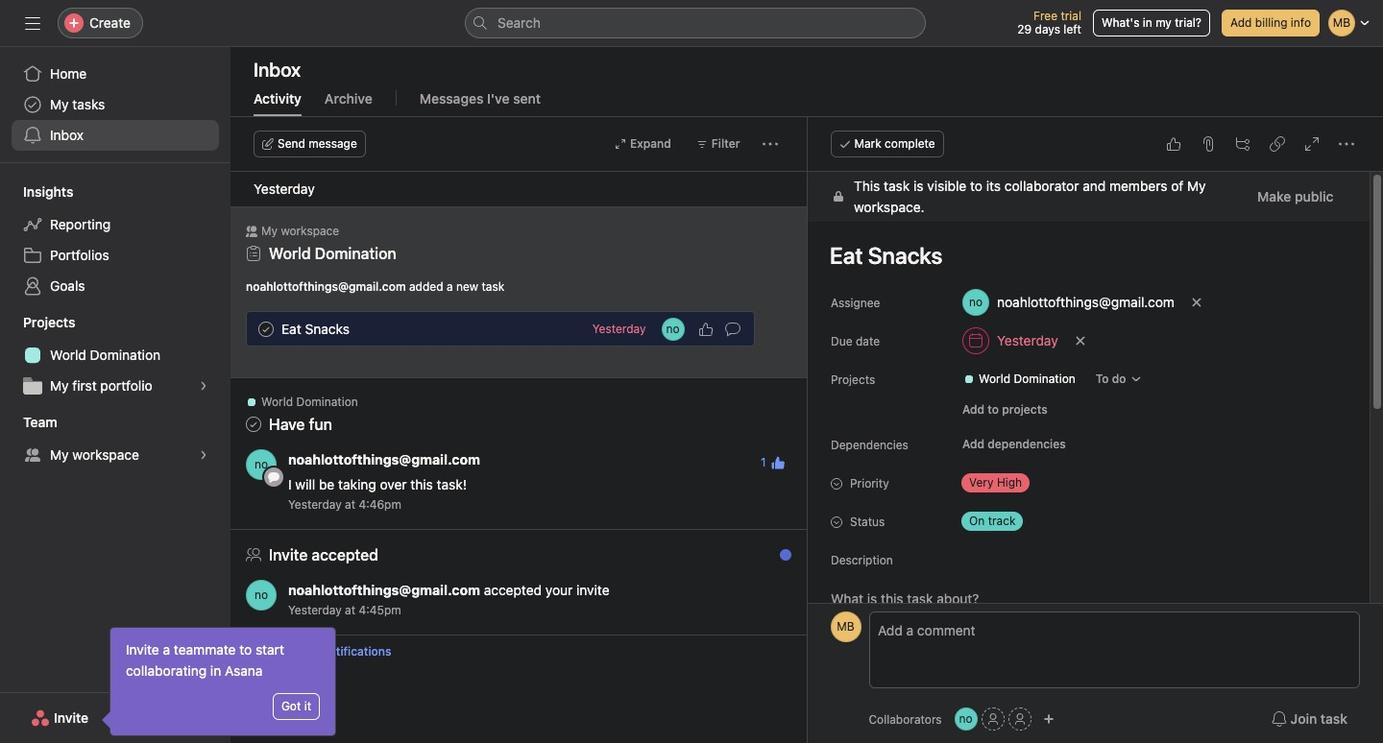 Task type: vqa. For each thing, say whether or not it's contained in the screenshot.
topmost a
yes



Task type: describe. For each thing, give the bounding box(es) containing it.
in inside invite a teammate to start collaborating in asana got it
[[210, 663, 221, 679]]

sent
[[513, 90, 541, 107]]

add billing info
[[1230, 15, 1311, 30]]

collaborator
[[1004, 178, 1079, 194]]

add to projects
[[962, 402, 1047, 417]]

1 horizontal spatial a
[[447, 279, 453, 294]]

0 likes. click to like this task image
[[698, 321, 713, 337]]

insights button
[[0, 182, 73, 202]]

my first portfolio link
[[12, 371, 219, 401]]

copy task link image
[[1270, 136, 1285, 152]]

portfolios
[[50, 247, 109, 263]]

completed image
[[255, 317, 278, 340]]

new
[[456, 279, 478, 294]]

on track
[[969, 514, 1015, 528]]

make public
[[1257, 188, 1333, 205]]

billing
[[1255, 15, 1287, 30]]

projects inside projects dropdown button
[[23, 314, 75, 330]]

yesterday button
[[953, 324, 1066, 358]]

create button
[[58, 8, 143, 38]]

have fun
[[269, 416, 332, 433]]

archive all notifications button
[[231, 636, 806, 668]]

to
[[1095, 372, 1108, 386]]

my down send
[[261, 224, 278, 238]]

add or remove collaborators image
[[1043, 714, 1054, 725]]

world inside main content
[[978, 372, 1010, 386]]

task for join
[[1321, 711, 1348, 727]]

eat snacks dialog
[[807, 117, 1383, 743]]

world domination link inside projects element
[[12, 340, 219, 371]]

insights
[[23, 183, 73, 200]]

what's
[[1102, 15, 1140, 30]]

attachments: add a file to this task, eat snacks image
[[1201, 136, 1216, 152]]

global element
[[0, 47, 231, 162]]

messages i've sent link
[[420, 90, 541, 116]]

complete
[[885, 136, 935, 151]]

make
[[1257, 188, 1291, 205]]

no button left i at the bottom of the page
[[246, 449, 277, 480]]

start
[[255, 642, 284, 658]]

0 vertical spatial my workspace
[[261, 224, 339, 238]]

very
[[969, 475, 993, 490]]

to inside button
[[987, 402, 998, 417]]

inbox inside global element
[[50, 127, 84, 143]]

projects inside eat snacks dialog
[[830, 373, 875, 387]]

search button
[[465, 8, 926, 38]]

it
[[304, 699, 311, 714]]

29
[[1017, 22, 1032, 36]]

my tasks link
[[12, 89, 219, 120]]

got it button
[[273, 693, 320, 720]]

projects button
[[0, 313, 75, 332]]

world domination up noahlottofthings@gmail.com added a new task
[[269, 245, 396, 262]]

noahlottofthings@gmail.com for noahlottofthings@gmail.com i will be taking over this task! yesterday at 4:46pm
[[288, 451, 480, 468]]

no up start
[[254, 588, 268, 602]]

domination up noahlottofthings@gmail.com added a new task
[[315, 245, 396, 262]]

noahlottofthings@gmail.com link for invite accepted
[[288, 582, 480, 598]]

first
[[72, 377, 97, 394]]

added
[[409, 279, 443, 294]]

this task is visible to its collaborator and members of my workspace.
[[853, 178, 1205, 215]]

my
[[1156, 15, 1172, 30]]

send message
[[278, 136, 357, 151]]

noahlottofthings@gmail.com accepted your invite yesterday at 4:45pm
[[288, 582, 609, 618]]

add billing info button
[[1222, 10, 1320, 36]]

info
[[1291, 15, 1311, 30]]

to do button
[[1086, 366, 1150, 393]]

send message button
[[254, 131, 366, 158]]

noahlottofthings@gmail.com for noahlottofthings@gmail.com added a new task
[[246, 279, 406, 294]]

be
[[319, 476, 334, 493]]

mark complete
[[854, 136, 935, 151]]

notifications
[[322, 644, 391, 659]]

yesterday inside noahlottofthings@gmail.com i will be taking over this task! yesterday at 4:46pm
[[288, 498, 342, 512]]

yesterday button
[[592, 322, 646, 336]]

add dependencies
[[962, 437, 1065, 451]]

at inside noahlottofthings@gmail.com accepted your invite yesterday at 4:45pm
[[345, 603, 355, 618]]

eat snacks
[[281, 320, 349, 337]]

my for my workspace link
[[50, 447, 69, 463]]

send
[[278, 136, 305, 151]]

asana
[[225, 663, 263, 679]]

on track button
[[953, 508, 1068, 535]]

join task button
[[1259, 702, 1360, 737]]

world up have fun on the left bottom of the page
[[261, 395, 293, 409]]

to inside this task is visible to its collaborator and members of my workspace.
[[970, 178, 982, 194]]

1 vertical spatial task
[[482, 279, 504, 294]]

priority
[[850, 476, 889, 491]]

noahlottofthings@gmail.com i will be taking over this task! yesterday at 4:46pm
[[288, 451, 480, 512]]

activity link
[[254, 90, 301, 116]]

join
[[1290, 711, 1317, 727]]

team
[[23, 414, 57, 430]]

members
[[1109, 178, 1167, 194]]

create
[[89, 14, 131, 31]]

archive link
[[325, 90, 372, 116]]

messages
[[420, 90, 484, 107]]

archive for archive all notifications
[[261, 644, 303, 659]]

yesterday left 0 likes. click to like this task image
[[592, 322, 646, 336]]

reporting
[[50, 216, 111, 232]]

days
[[1035, 22, 1060, 36]]

at inside noahlottofthings@gmail.com i will be taking over this task! yesterday at 4:46pm
[[345, 498, 355, 512]]

1 horizontal spatial world domination link
[[269, 245, 396, 262]]

eat
[[281, 320, 301, 337]]

its
[[986, 178, 1000, 194]]

world domination up have fun on the left bottom of the page
[[261, 395, 358, 409]]

0 vertical spatial inbox
[[254, 59, 301, 81]]

my tasks
[[50, 96, 105, 112]]

noahlottofthings@gmail.com for noahlottofthings@gmail.com
[[996, 294, 1174, 310]]

expand button
[[606, 131, 680, 158]]

projects
[[1002, 402, 1047, 417]]

4:45pm
[[359, 603, 401, 618]]

no right see details, my workspace icon
[[254, 457, 268, 472]]

your
[[545, 582, 573, 598]]

archive all notifications
[[261, 644, 391, 659]]

due date
[[830, 334, 879, 349]]

free trial 29 days left
[[1017, 9, 1081, 36]]

Task Name text field
[[817, 233, 1346, 278]]

goals link
[[12, 271, 219, 302]]

invite button
[[18, 701, 101, 736]]

team button
[[0, 413, 57, 432]]

1 horizontal spatial workspace
[[281, 224, 339, 238]]

description
[[830, 553, 893, 568]]

free
[[1033, 9, 1057, 23]]

0 comments image
[[725, 321, 740, 337]]



Task type: locate. For each thing, give the bounding box(es) containing it.
inbox down my tasks
[[50, 127, 84, 143]]

0 horizontal spatial a
[[163, 642, 170, 658]]

0 horizontal spatial in
[[210, 663, 221, 679]]

my workspace link
[[12, 440, 219, 471]]

0 horizontal spatial my workspace
[[50, 447, 139, 463]]

2 horizontal spatial task
[[1321, 711, 1348, 727]]

remove assignee image
[[1190, 297, 1202, 308]]

domination up 'projects'
[[1013, 372, 1075, 386]]

due
[[830, 334, 852, 349]]

is
[[913, 178, 923, 194]]

invite accepted
[[269, 546, 378, 564]]

very high
[[969, 475, 1022, 490]]

1 vertical spatial archive
[[261, 644, 303, 659]]

noahlottofthings@gmail.com up 4:45pm
[[288, 582, 480, 598]]

message
[[309, 136, 357, 151]]

noahlottofthings@gmail.com link for world domination
[[288, 451, 480, 468]]

archive notification image
[[770, 552, 785, 568]]

my for my tasks link
[[50, 96, 69, 112]]

world domination up 'projects'
[[978, 372, 1075, 386]]

on
[[969, 514, 984, 528]]

clear due date image
[[1074, 335, 1085, 347]]

0 horizontal spatial projects
[[23, 314, 75, 330]]

dependencies
[[830, 438, 908, 452]]

home
[[50, 65, 87, 82]]

over
[[380, 476, 407, 493]]

archive inside button
[[261, 644, 303, 659]]

0 vertical spatial task
[[883, 178, 909, 194]]

invite
[[126, 642, 159, 658], [54, 710, 89, 726]]

visible
[[927, 178, 966, 194]]

0 vertical spatial at
[[345, 498, 355, 512]]

hide sidebar image
[[25, 15, 40, 31]]

accepted
[[484, 582, 542, 598]]

what's in my trial?
[[1102, 15, 1201, 30]]

mark
[[854, 136, 881, 151]]

full screen image
[[1304, 136, 1320, 152]]

no button right collaborators
[[954, 708, 977, 731]]

main content containing this task is visible to its collaborator and members of my workspace.
[[807, 172, 1369, 743]]

no right collaborators
[[959, 712, 973, 726]]

0 horizontal spatial task
[[482, 279, 504, 294]]

my left tasks at the top of page
[[50, 96, 69, 112]]

to
[[970, 178, 982, 194], [987, 402, 998, 417], [239, 642, 252, 658]]

at left 4:45pm
[[345, 603, 355, 618]]

inbox link
[[12, 120, 219, 151]]

my left the first
[[50, 377, 69, 394]]

1 horizontal spatial inbox
[[254, 59, 301, 81]]

expand
[[630, 136, 671, 151]]

portfolio
[[100, 377, 152, 394]]

world up eat
[[269, 245, 311, 262]]

noahlottofthings@gmail.com link
[[288, 451, 480, 468], [288, 582, 480, 598]]

1 vertical spatial invite
[[54, 710, 89, 726]]

snacks
[[305, 320, 349, 337]]

1 vertical spatial at
[[345, 603, 355, 618]]

home link
[[12, 59, 219, 89]]

projects
[[23, 314, 75, 330], [830, 373, 875, 387]]

a
[[447, 279, 453, 294], [163, 642, 170, 658]]

yesterday inside dropdown button
[[996, 332, 1058, 349]]

1 vertical spatial my workspace
[[50, 447, 139, 463]]

1 horizontal spatial invite
[[126, 642, 159, 658]]

yesterday down send
[[254, 181, 315, 197]]

noahlottofthings@gmail.com up clear due date icon
[[996, 294, 1174, 310]]

1 vertical spatial workspace
[[72, 447, 139, 463]]

a left new
[[447, 279, 453, 294]]

2 at from the top
[[345, 603, 355, 618]]

world domination up my first portfolio
[[50, 347, 160, 363]]

world domination link inside main content
[[955, 370, 1083, 389]]

add left billing
[[1230, 15, 1252, 30]]

insights element
[[0, 175, 231, 305]]

noahlottofthings@gmail.com up snacks
[[246, 279, 406, 294]]

projects down goals
[[23, 314, 75, 330]]

this
[[410, 476, 433, 493]]

noahlottofthings@gmail.com link up over
[[288, 451, 480, 468]]

0 horizontal spatial to
[[239, 642, 252, 658]]

mb button
[[830, 612, 861, 643]]

more actions for this task image
[[1339, 136, 1354, 152]]

no button left 0 likes. click to like this task image
[[661, 317, 684, 340]]

noahlottofthings@gmail.com for noahlottofthings@gmail.com accepted your invite yesterday at 4:45pm
[[288, 582, 480, 598]]

very high button
[[953, 470, 1068, 497]]

projects down due date on the top right of page
[[830, 373, 875, 387]]

archive for archive
[[325, 90, 372, 107]]

trial
[[1061, 9, 1081, 23]]

projects element
[[0, 305, 231, 405]]

0 vertical spatial to
[[970, 178, 982, 194]]

i
[[288, 476, 292, 493]]

a up collaborating
[[163, 642, 170, 658]]

noahlottofthings@gmail.com inside noahlottofthings@gmail.com accepted your invite yesterday at 4:45pm
[[288, 582, 480, 598]]

1
[[761, 455, 766, 470]]

my workspace down the team
[[50, 447, 139, 463]]

0 vertical spatial invite
[[126, 642, 159, 658]]

0 likes. click to like this task image
[[1166, 136, 1181, 152]]

0 horizontal spatial workspace
[[72, 447, 139, 463]]

see details, my first portfolio image
[[198, 380, 209, 392]]

archive left all
[[261, 644, 303, 659]]

task inside button
[[1321, 711, 1348, 727]]

to left its
[[970, 178, 982, 194]]

in down teammate
[[210, 663, 221, 679]]

status
[[850, 515, 884, 529]]

task left is
[[883, 178, 909, 194]]

more actions image
[[762, 136, 777, 152]]

my workspace inside teams element
[[50, 447, 139, 463]]

add up 'very'
[[962, 437, 984, 451]]

no inside eat snacks dialog
[[959, 712, 973, 726]]

invite for invite
[[54, 710, 89, 726]]

high
[[996, 475, 1022, 490]]

no button
[[661, 317, 684, 340], [246, 449, 277, 480], [246, 580, 277, 611], [954, 708, 977, 731]]

world domination link up noahlottofthings@gmail.com added a new task
[[269, 245, 396, 262]]

world domination inside main content
[[978, 372, 1075, 386]]

to inside invite a teammate to start collaborating in asana got it
[[239, 642, 252, 658]]

domination up portfolio
[[90, 347, 160, 363]]

no
[[666, 321, 680, 336], [254, 457, 268, 472], [254, 588, 268, 602], [959, 712, 973, 726]]

invite for invite a teammate to start collaborating in asana got it
[[126, 642, 159, 658]]

filter
[[712, 136, 740, 151]]

my inside my workspace link
[[50, 447, 69, 463]]

1 horizontal spatial projects
[[830, 373, 875, 387]]

world domination link up 'projects'
[[955, 370, 1083, 389]]

yesterday left clear due date icon
[[996, 332, 1058, 349]]

portfolios link
[[12, 240, 219, 271]]

task
[[883, 178, 909, 194], [482, 279, 504, 294], [1321, 711, 1348, 727]]

i've
[[487, 90, 510, 107]]

world domination link up portfolio
[[12, 340, 219, 371]]

teams element
[[0, 405, 231, 474]]

this
[[853, 178, 880, 194]]

my inside my tasks link
[[50, 96, 69, 112]]

my for my first portfolio 'link'
[[50, 377, 69, 394]]

collaborating
[[126, 663, 207, 679]]

what's in my trial? button
[[1093, 10, 1210, 36]]

0 horizontal spatial invite
[[54, 710, 89, 726]]

0 horizontal spatial archive
[[261, 644, 303, 659]]

0 vertical spatial noahlottofthings@gmail.com link
[[288, 451, 480, 468]]

2 vertical spatial task
[[1321, 711, 1348, 727]]

2 horizontal spatial to
[[987, 402, 998, 417]]

yesterday up all
[[288, 603, 342, 618]]

0 horizontal spatial world domination link
[[12, 340, 219, 371]]

invite inside invite a teammate to start collaborating in asana got it
[[126, 642, 159, 658]]

see details, my workspace image
[[198, 449, 209, 461]]

noahlottofthings@gmail.com inside "dropdown button"
[[996, 294, 1174, 310]]

collaborators
[[869, 712, 942, 727]]

noahlottofthings@gmail.com up over
[[288, 451, 480, 468]]

task right join
[[1321, 711, 1348, 727]]

in
[[1143, 15, 1152, 30], [210, 663, 221, 679]]

workspace inside teams element
[[72, 447, 139, 463]]

no button up start
[[246, 580, 277, 611]]

1 vertical spatial to
[[987, 402, 998, 417]]

workspace up noahlottofthings@gmail.com added a new task
[[281, 224, 339, 238]]

2 horizontal spatial world domination link
[[955, 370, 1083, 389]]

1 vertical spatial projects
[[830, 373, 875, 387]]

all
[[306, 644, 319, 659]]

activity
[[254, 90, 301, 107]]

archive up message
[[325, 90, 372, 107]]

invite inside button
[[54, 710, 89, 726]]

2 vertical spatial to
[[239, 642, 252, 658]]

and
[[1082, 178, 1105, 194]]

my inside this task is visible to its collaborator and members of my workspace.
[[1187, 178, 1205, 194]]

add
[[1230, 15, 1252, 30], [962, 402, 984, 417], [962, 437, 984, 451]]

0 vertical spatial a
[[447, 279, 453, 294]]

date
[[855, 334, 879, 349]]

world domination inside projects element
[[50, 347, 160, 363]]

1 horizontal spatial task
[[883, 178, 909, 194]]

noahlottofthings@gmail.com button
[[953, 285, 1183, 320]]

Completed checkbox
[[255, 317, 278, 340]]

1 vertical spatial inbox
[[50, 127, 84, 143]]

task!
[[437, 476, 467, 493]]

my right of
[[1187, 178, 1205, 194]]

domination inside main content
[[1013, 372, 1075, 386]]

1 horizontal spatial my workspace
[[261, 224, 339, 238]]

task inside this task is visible to its collaborator and members of my workspace.
[[883, 178, 909, 194]]

in inside 'button'
[[1143, 15, 1152, 30]]

world inside projects element
[[50, 347, 86, 363]]

0 vertical spatial archive
[[325, 90, 372, 107]]

search
[[498, 14, 541, 31]]

0 horizontal spatial inbox
[[50, 127, 84, 143]]

0 vertical spatial workspace
[[281, 224, 339, 238]]

a inside invite a teammate to start collaborating in asana got it
[[163, 642, 170, 658]]

at
[[345, 498, 355, 512], [345, 603, 355, 618]]

1 vertical spatial noahlottofthings@gmail.com link
[[288, 582, 480, 598]]

no left 0 likes. click to like this task image
[[666, 321, 680, 336]]

add for add to projects
[[962, 402, 984, 417]]

world domination link
[[269, 245, 396, 262], [12, 340, 219, 371], [955, 370, 1083, 389]]

at down taking
[[345, 498, 355, 512]]

0 vertical spatial projects
[[23, 314, 75, 330]]

task right new
[[482, 279, 504, 294]]

domination inside projects element
[[90, 347, 160, 363]]

1 horizontal spatial archive
[[325, 90, 372, 107]]

1 vertical spatial a
[[163, 642, 170, 658]]

invite
[[576, 582, 609, 598]]

to left 'projects'
[[987, 402, 998, 417]]

domination
[[315, 245, 396, 262], [90, 347, 160, 363], [1013, 372, 1075, 386], [296, 395, 358, 409]]

1 vertical spatial add
[[962, 402, 984, 417]]

my inside my first portfolio 'link'
[[50, 377, 69, 394]]

invite a teammate to start collaborating in asana tooltip
[[105, 628, 335, 736]]

track
[[987, 514, 1015, 528]]

assignee
[[830, 296, 880, 310]]

workspace down my first portfolio
[[72, 447, 139, 463]]

noahlottofthings@gmail.com link up 4:45pm
[[288, 582, 480, 598]]

do
[[1112, 372, 1126, 386]]

make public button
[[1244, 180, 1346, 214]]

0 vertical spatial add
[[1230, 15, 1252, 30]]

1 horizontal spatial in
[[1143, 15, 1152, 30]]

my workspace down send message button
[[261, 224, 339, 238]]

domination up have fun on the left bottom of the page
[[296, 395, 358, 409]]

in left my
[[1143, 15, 1152, 30]]

inbox up activity
[[254, 59, 301, 81]]

2 noahlottofthings@gmail.com link from the top
[[288, 582, 480, 598]]

add left 'projects'
[[962, 402, 984, 417]]

to do
[[1095, 372, 1126, 386]]

of
[[1171, 178, 1183, 194]]

yesterday inside noahlottofthings@gmail.com accepted your invite yesterday at 4:45pm
[[288, 603, 342, 618]]

world up add to projects
[[978, 372, 1010, 386]]

add dependencies button
[[953, 431, 1074, 458]]

mb
[[837, 619, 854, 634]]

add subtask image
[[1235, 136, 1250, 152]]

add for add billing info
[[1230, 15, 1252, 30]]

1 vertical spatial in
[[210, 663, 221, 679]]

main content
[[807, 172, 1369, 743]]

2 vertical spatial add
[[962, 437, 984, 451]]

1 at from the top
[[345, 498, 355, 512]]

world up the first
[[50, 347, 86, 363]]

main content inside eat snacks dialog
[[807, 172, 1369, 743]]

to up asana
[[239, 642, 252, 658]]

yesterday down will
[[288, 498, 342, 512]]

add for add dependencies
[[962, 437, 984, 451]]

1 horizontal spatial to
[[970, 178, 982, 194]]

my first portfolio
[[50, 377, 152, 394]]

task for this
[[883, 178, 909, 194]]

0 vertical spatial in
[[1143, 15, 1152, 30]]

search list box
[[465, 8, 926, 38]]

1 noahlottofthings@gmail.com link from the top
[[288, 451, 480, 468]]

my down the team
[[50, 447, 69, 463]]

archive
[[325, 90, 372, 107], [261, 644, 303, 659]]



